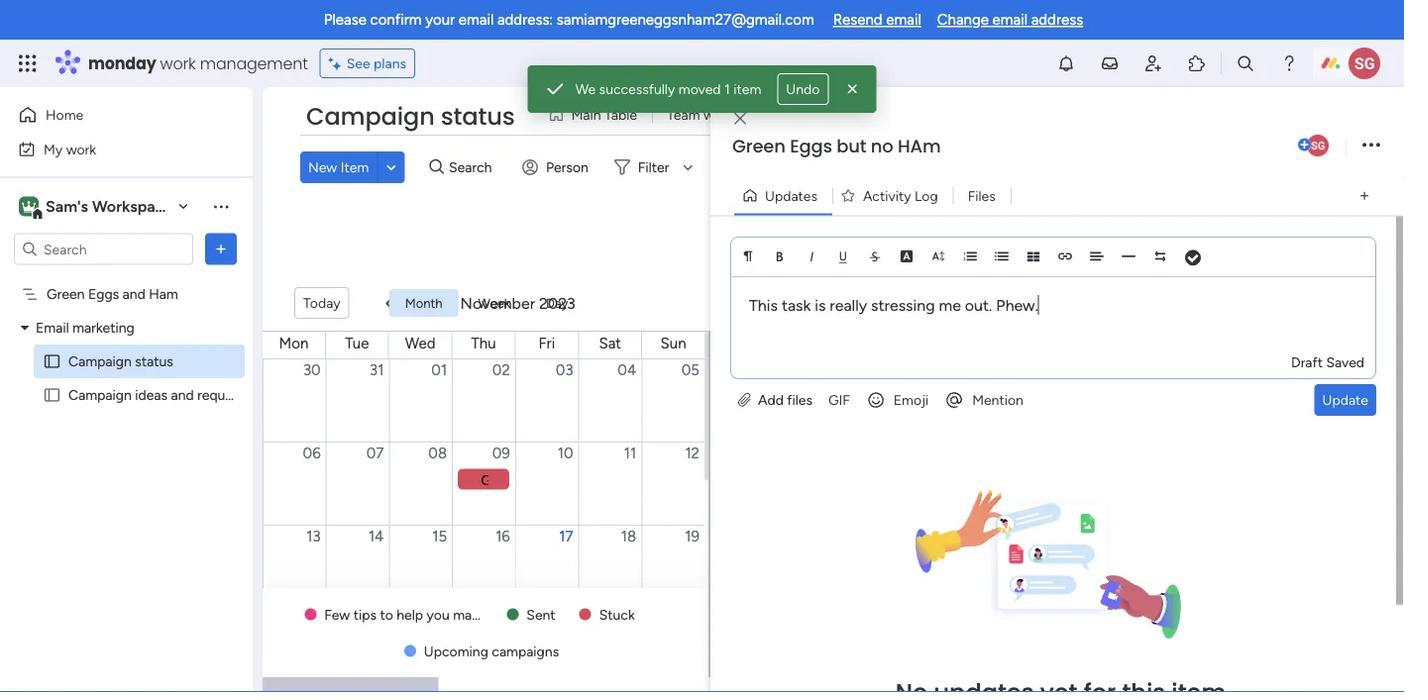 Task type: locate. For each thing, give the bounding box(es) containing it.
list box
[[0, 274, 253, 680]]

out.
[[965, 295, 993, 314]]

team
[[667, 107, 700, 123]]

0 vertical spatial eggs
[[790, 134, 833, 159]]

0 vertical spatial work
[[160, 52, 196, 74]]

status inside campaign status field
[[441, 100, 515, 133]]

2 email from the left
[[887, 11, 922, 29]]

format image
[[741, 249, 755, 263]]

status up search "field"
[[441, 100, 515, 133]]

today button
[[294, 287, 350, 319]]

help image
[[1280, 54, 1300, 73]]

dapulse addbtn image
[[1299, 139, 1311, 152]]

files
[[968, 187, 996, 204]]

but
[[837, 134, 867, 159]]

1 vertical spatial and
[[171, 387, 194, 404]]

files
[[787, 392, 813, 408]]

2023
[[539, 294, 576, 313]]

please
[[324, 11, 367, 29]]

2 vertical spatial campaign
[[68, 387, 132, 404]]

invite members image
[[1144, 54, 1164, 73]]

see plans
[[347, 55, 407, 72]]

list arrow image left month
[[386, 297, 392, 310]]

workload
[[704, 107, 760, 123]]

your
[[426, 11, 455, 29]]

size image
[[932, 249, 946, 263]]

campaign
[[306, 100, 435, 133], [68, 353, 132, 370], [68, 387, 132, 404]]

undo
[[786, 81, 820, 98]]

0 horizontal spatial green
[[47, 286, 85, 303]]

main table
[[572, 107, 637, 123]]

public board image
[[43, 352, 61, 371], [43, 386, 61, 405]]

1 horizontal spatial green
[[733, 134, 786, 159]]

email for change email address
[[993, 11, 1028, 29]]

alert
[[528, 65, 877, 113]]

resend email
[[833, 11, 922, 29]]

1 horizontal spatial email
[[887, 11, 922, 29]]

mention button
[[937, 384, 1032, 416]]

work inside 'button'
[[66, 141, 96, 158]]

close image right undo button
[[843, 79, 863, 99]]

email
[[459, 11, 494, 29], [887, 11, 922, 29], [993, 11, 1028, 29]]

0 vertical spatial and
[[123, 286, 146, 303]]

﻿phew.
[[997, 295, 1039, 314]]

change email address link
[[937, 11, 1084, 29]]

0 vertical spatial green
[[733, 134, 786, 159]]

0 horizontal spatial status
[[135, 353, 173, 370]]

workspace
[[92, 197, 173, 216]]

workspace image
[[19, 196, 39, 218]]

green up "email"
[[47, 286, 85, 303]]

0 vertical spatial status
[[441, 100, 515, 133]]

item
[[734, 81, 762, 98]]

stressing
[[871, 295, 935, 314]]

1 horizontal spatial campaign status
[[306, 100, 515, 133]]

item
[[341, 159, 369, 176]]

﻿this
[[749, 295, 778, 314]]

inbox image
[[1100, 54, 1120, 73]]

0 horizontal spatial work
[[66, 141, 96, 158]]

and for ideas
[[171, 387, 194, 404]]

underline image
[[837, 249, 851, 263]]

1 vertical spatial campaign status
[[68, 353, 173, 370]]

month link
[[389, 289, 459, 317]]

and left ham
[[123, 286, 146, 303]]

0 vertical spatial campaign status
[[306, 100, 515, 133]]

1 public board image from the top
[[43, 352, 61, 371]]

tue
[[345, 335, 369, 353]]

Search in workspace field
[[42, 238, 166, 261]]

and
[[123, 286, 146, 303], [171, 387, 194, 404]]

green down "workload"
[[733, 134, 786, 159]]

close image
[[843, 79, 863, 99], [735, 112, 746, 126]]

address:
[[498, 11, 553, 29]]

fri
[[539, 335, 555, 353]]

status up the ideas
[[135, 353, 173, 370]]

requests
[[197, 387, 251, 404]]

week link
[[463, 289, 526, 317]]

3 email from the left
[[993, 11, 1028, 29]]

workspace image
[[22, 196, 36, 218]]

my work
[[44, 141, 96, 158]]

green inside field
[[733, 134, 786, 159]]

campaign down marketing
[[68, 353, 132, 370]]

work
[[160, 52, 196, 74], [66, 141, 96, 158]]

campaign up item
[[306, 100, 435, 133]]

email right the resend on the top
[[887, 11, 922, 29]]

public board image for campaign ideas and requests
[[43, 386, 61, 405]]

options image
[[1363, 132, 1381, 159]]

1 email from the left
[[459, 11, 494, 29]]

Campaign status field
[[301, 100, 520, 134]]

1. numbers image
[[964, 249, 977, 263]]

1 horizontal spatial status
[[441, 100, 515, 133]]

and right the ideas
[[171, 387, 194, 404]]

work for monday
[[160, 52, 196, 74]]

email right change
[[993, 11, 1028, 29]]

select product image
[[18, 54, 38, 73]]

0 vertical spatial campaign
[[306, 100, 435, 133]]

my work button
[[12, 133, 213, 165]]

1 vertical spatial eggs
[[88, 286, 119, 303]]

0 horizontal spatial eggs
[[88, 286, 119, 303]]

new
[[308, 159, 337, 176]]

close image down the item on the top right
[[735, 112, 746, 126]]

emoji
[[894, 392, 929, 408]]

0 horizontal spatial email
[[459, 11, 494, 29]]

0 horizontal spatial and
[[123, 286, 146, 303]]

plans
[[374, 55, 407, 72]]

filter
[[638, 159, 669, 176]]

1 vertical spatial status
[[135, 353, 173, 370]]

activity
[[863, 187, 912, 204]]

email right your
[[459, 11, 494, 29]]

home button
[[12, 99, 213, 131]]

wed
[[405, 335, 436, 353]]

add files
[[755, 392, 813, 408]]

2 public board image from the top
[[43, 386, 61, 405]]

new item button
[[300, 152, 377, 183]]

sam's
[[46, 197, 88, 216]]

work right my
[[66, 141, 96, 158]]

option
[[0, 277, 253, 281]]

home
[[46, 107, 83, 123]]

1 horizontal spatial and
[[171, 387, 194, 404]]

files button
[[953, 180, 1011, 212]]

table image
[[1027, 249, 1041, 263]]

marketing
[[72, 320, 135, 337]]

work right monday
[[160, 52, 196, 74]]

campaign status down marketing
[[68, 353, 173, 370]]

list arrow image
[[386, 297, 392, 310], [418, 297, 424, 310]]

angle down image
[[387, 160, 396, 175]]

month
[[405, 295, 443, 311]]

text color image
[[900, 249, 914, 263]]

eggs inside field
[[790, 134, 833, 159]]

green for green eggs and ham
[[47, 286, 85, 303]]

options image
[[211, 239, 231, 259]]

campaign status up angle down 'image'
[[306, 100, 515, 133]]

update button
[[1315, 384, 1377, 416]]

1 vertical spatial close image
[[735, 112, 746, 126]]

list arrow image up wed
[[418, 297, 424, 310]]

draft
[[1292, 354, 1323, 371]]

stuck
[[599, 607, 635, 624]]

task
[[782, 295, 811, 314]]

week
[[478, 295, 511, 311]]

0 horizontal spatial close image
[[735, 112, 746, 126]]

line image
[[1122, 249, 1136, 263]]

1 vertical spatial public board image
[[43, 386, 61, 405]]

monday work management
[[88, 52, 308, 74]]

green
[[733, 134, 786, 159], [47, 286, 85, 303]]

filter button
[[606, 152, 700, 183]]

person button
[[514, 152, 601, 183]]

1 vertical spatial green
[[47, 286, 85, 303]]

notifications image
[[1057, 54, 1077, 73]]

green for green eggs but no ham
[[733, 134, 786, 159]]

0 vertical spatial public board image
[[43, 352, 61, 371]]

1 horizontal spatial work
[[160, 52, 196, 74]]

1 horizontal spatial eggs
[[790, 134, 833, 159]]

apps image
[[1188, 54, 1207, 73]]

1 vertical spatial work
[[66, 141, 96, 158]]

0 horizontal spatial list arrow image
[[386, 297, 392, 310]]

1 horizontal spatial list arrow image
[[418, 297, 424, 310]]

1 horizontal spatial close image
[[843, 79, 863, 99]]

campaign left the ideas
[[68, 387, 132, 404]]

eggs left but
[[790, 134, 833, 159]]

gif
[[829, 392, 850, 408]]

2 horizontal spatial email
[[993, 11, 1028, 29]]

1
[[725, 81, 730, 98]]

eggs up marketing
[[88, 286, 119, 303]]



Task type: describe. For each thing, give the bounding box(es) containing it.
Green Eggs but no HAm field
[[728, 134, 1295, 160]]

1 list arrow image from the left
[[386, 297, 392, 310]]

alert containing we successfully moved 1 item
[[528, 65, 877, 113]]

day
[[546, 295, 568, 311]]

team workload button
[[652, 99, 775, 131]]

sam green image
[[1349, 48, 1381, 79]]

my
[[44, 141, 63, 158]]

resend email link
[[833, 11, 922, 29]]

eggs for but
[[790, 134, 833, 159]]

thu
[[471, 335, 496, 353]]

monday
[[88, 52, 156, 74]]

sun
[[661, 335, 687, 353]]

sam's workspace
[[46, 197, 173, 216]]

me
[[939, 295, 961, 314]]

resend
[[833, 11, 883, 29]]

person
[[546, 159, 589, 176]]

november 2023
[[461, 294, 576, 313]]

main table button
[[541, 99, 652, 131]]

see
[[347, 55, 370, 72]]

rtl ltr image
[[1154, 249, 1168, 263]]

campaign ideas and requests
[[68, 387, 251, 404]]

&bull; bullets image
[[995, 249, 1009, 263]]

checklist image
[[1186, 250, 1201, 264]]

upcoming
[[424, 643, 489, 660]]

see plans button
[[320, 49, 415, 78]]

work for my
[[66, 141, 96, 158]]

updates
[[765, 187, 818, 204]]

change email address
[[937, 11, 1084, 29]]

2 list arrow image from the left
[[418, 297, 424, 310]]

search everything image
[[1236, 54, 1256, 73]]

management
[[200, 52, 308, 74]]

we
[[576, 81, 596, 98]]

ham
[[149, 286, 178, 303]]

0 vertical spatial close image
[[843, 79, 863, 99]]

samiamgreeneggsnham27@gmail.com
[[557, 11, 815, 29]]

change
[[937, 11, 989, 29]]

0 horizontal spatial campaign status
[[68, 353, 173, 370]]

really
[[830, 295, 867, 314]]

table
[[605, 107, 637, 123]]

workspace options image
[[211, 197, 231, 216]]

november
[[461, 294, 535, 313]]

ham
[[898, 134, 941, 159]]

campaign inside field
[[306, 100, 435, 133]]

campaign status inside field
[[306, 100, 515, 133]]

confirm
[[370, 11, 422, 29]]

add view image
[[1361, 189, 1369, 203]]

sam's workspace button
[[14, 190, 197, 224]]

mon
[[279, 335, 309, 353]]

strikethrough image
[[868, 249, 882, 263]]

﻿this task is really stressing me out. ﻿phew.
[[749, 295, 1039, 314]]

email for resend email
[[887, 11, 922, 29]]

address
[[1032, 11, 1084, 29]]

align image
[[1090, 249, 1104, 263]]

draft saved
[[1292, 354, 1365, 371]]

campaigns
[[492, 643, 559, 660]]

public board image for campaign status
[[43, 352, 61, 371]]

bold image
[[773, 249, 787, 263]]

log
[[915, 187, 938, 204]]

italic image
[[805, 249, 819, 263]]

updates button
[[735, 180, 833, 212]]

email
[[36, 320, 69, 337]]

green eggs but no ham
[[733, 134, 941, 159]]

green eggs and ham
[[47, 286, 178, 303]]

v2 search image
[[430, 156, 444, 179]]

saved
[[1327, 354, 1365, 371]]

sent
[[527, 607, 556, 624]]

no
[[871, 134, 894, 159]]

day link
[[530, 289, 584, 317]]

link image
[[1059, 249, 1073, 263]]

ideas
[[135, 387, 168, 404]]

team workload
[[667, 107, 760, 123]]

workspace selection element
[[19, 195, 174, 221]]

Search field
[[444, 154, 504, 181]]

upcoming campaigns
[[424, 643, 559, 660]]

undo button
[[777, 73, 829, 105]]

sam green image
[[1306, 133, 1331, 159]]

1 vertical spatial campaign
[[68, 353, 132, 370]]

dapulse attachment image
[[739, 392, 751, 408]]

and for eggs
[[123, 286, 146, 303]]

list box containing green eggs and ham
[[0, 274, 253, 680]]

activity log button
[[833, 180, 953, 212]]

we successfully moved 1 item
[[576, 81, 762, 98]]

sat
[[599, 335, 622, 353]]

mention
[[973, 392, 1024, 408]]

eggs for and
[[88, 286, 119, 303]]

caret down image
[[21, 321, 29, 335]]

new item
[[308, 159, 369, 176]]

activity log
[[863, 187, 938, 204]]

arrow down image
[[676, 156, 700, 179]]

main
[[572, 107, 601, 123]]

email marketing
[[36, 320, 135, 337]]

gif button
[[821, 384, 858, 416]]

add
[[758, 392, 784, 408]]

emoji button
[[858, 384, 937, 416]]



Task type: vqa. For each thing, say whether or not it's contained in the screenshot.
Basic option
no



